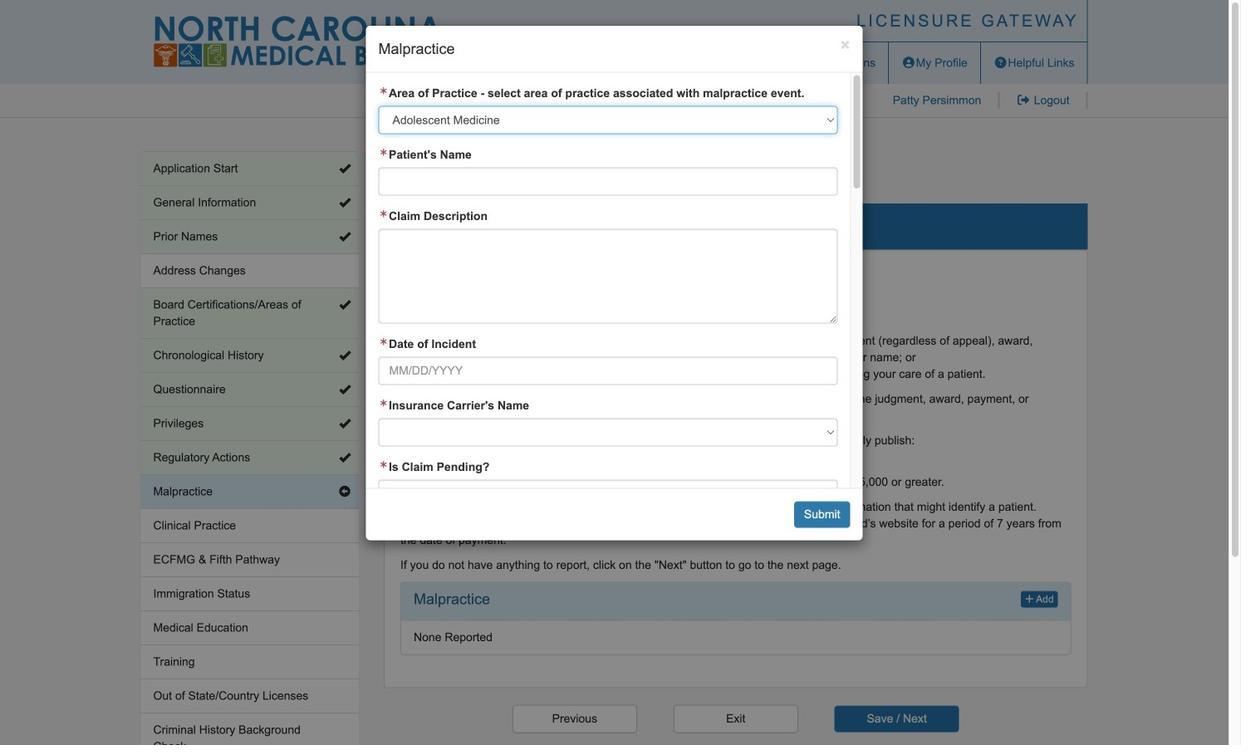 Task type: vqa. For each thing, say whether or not it's contained in the screenshot.
Radio
no



Task type: describe. For each thing, give the bounding box(es) containing it.
plus image
[[1026, 594, 1034, 604]]

1 ok image from the top
[[339, 163, 351, 175]]

2 fw image from the top
[[379, 210, 389, 218]]

2 fw image from the top
[[379, 338, 389, 346]]

3 fw image from the top
[[379, 400, 389, 408]]

circle arrow left image
[[339, 486, 351, 498]]

3 ok image from the top
[[339, 350, 351, 362]]

1 fw image from the top
[[379, 87, 389, 95]]

question circle image
[[994, 57, 1008, 69]]

2 ok image from the top
[[339, 299, 351, 311]]



Task type: locate. For each thing, give the bounding box(es) containing it.
1 ok image from the top
[[339, 197, 351, 209]]

sign out image
[[1017, 94, 1031, 106]]

4 fw image from the top
[[379, 461, 389, 469]]

1 fw image from the top
[[379, 149, 389, 157]]

ok image
[[339, 197, 351, 209], [339, 231, 351, 243], [339, 384, 351, 396], [339, 452, 351, 464]]

fw image
[[379, 87, 389, 95], [379, 210, 389, 218]]

MM/DD/YYYY text field
[[379, 357, 838, 385]]

2 ok image from the top
[[339, 231, 351, 243]]

None button
[[513, 705, 637, 733], [674, 705, 798, 733], [513, 705, 637, 733], [674, 705, 798, 733]]

1 vertical spatial fw image
[[379, 210, 389, 218]]

4 ok image from the top
[[339, 418, 351, 430]]

north carolina medical board logo image
[[153, 16, 444, 67]]

None text field
[[379, 168, 838, 196], [379, 229, 838, 324], [379, 168, 838, 196], [379, 229, 838, 324]]

user circle image
[[902, 57, 916, 69]]

fw image
[[379, 149, 389, 157], [379, 338, 389, 346], [379, 400, 389, 408], [379, 461, 389, 469]]

None submit
[[794, 502, 851, 528], [835, 706, 960, 732], [794, 502, 851, 528], [835, 706, 960, 732]]

4 ok image from the top
[[339, 452, 351, 464]]

ok image
[[339, 163, 351, 175], [339, 299, 351, 311], [339, 350, 351, 362], [339, 418, 351, 430]]

3 ok image from the top
[[339, 384, 351, 396]]

0 vertical spatial fw image
[[379, 87, 389, 95]]



